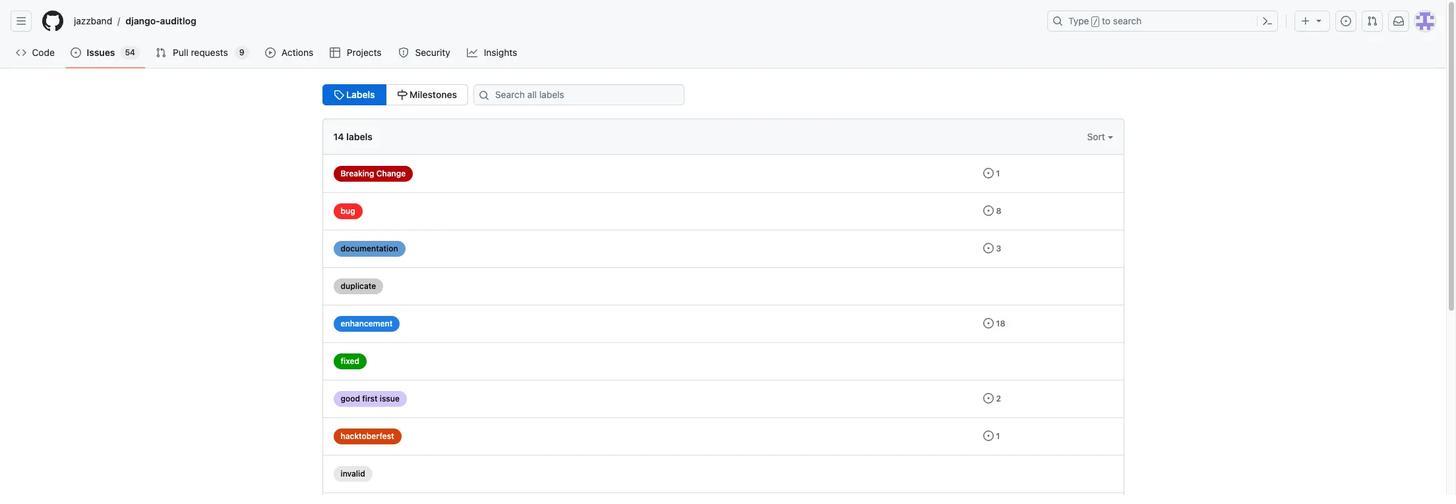 Task type: describe. For each thing, give the bounding box(es) containing it.
issue opened image for good first issue
[[983, 394, 994, 404]]

first
[[362, 394, 378, 404]]

jazzband / django-auditlog
[[74, 15, 196, 27]]

breaking change
[[341, 169, 406, 179]]

breaking change link
[[333, 166, 413, 182]]

insights link
[[462, 43, 524, 63]]

issue opened image for 18
[[983, 319, 994, 329]]

bug
[[341, 206, 355, 216]]

requests
[[191, 47, 228, 58]]

command palette image
[[1262, 16, 1273, 26]]

18 link
[[983, 319, 1005, 329]]

good first issue
[[341, 394, 400, 404]]

/ for type
[[1093, 17, 1098, 26]]

fixed
[[341, 357, 359, 367]]

issue opened image left issues
[[71, 47, 81, 58]]

milestones link
[[386, 84, 468, 106]]

milestone image
[[397, 90, 407, 100]]

14
[[333, 131, 344, 142]]

1 for breaking change
[[996, 169, 1000, 179]]

/ for jazzband
[[118, 15, 120, 27]]

enhancement link
[[333, 317, 400, 332]]

9
[[239, 47, 244, 57]]

code image
[[16, 47, 26, 58]]

enhancement
[[341, 319, 393, 329]]

labels link
[[322, 84, 386, 106]]

graph image
[[467, 47, 478, 58]]

to
[[1102, 15, 1111, 26]]

issue opened image left git pull request image
[[1341, 16, 1351, 26]]

1 for hacktoberfest
[[996, 432, 1000, 442]]

search
[[1113, 15, 1142, 26]]

documentation
[[341, 244, 398, 254]]

labels
[[346, 131, 373, 142]]

8 link
[[983, 206, 1002, 216]]

django-
[[126, 15, 160, 26]]

hacktoberfest
[[341, 432, 394, 442]]

type / to search
[[1068, 15, 1142, 26]]

3 link
[[983, 243, 1001, 254]]

type
[[1068, 15, 1089, 26]]

django-auditlog link
[[120, 11, 202, 32]]

projects link
[[325, 43, 388, 63]]

14 labels
[[333, 131, 373, 142]]

play image
[[265, 47, 275, 58]]

actions link
[[260, 43, 320, 63]]

fixed link
[[333, 354, 367, 370]]



Task type: locate. For each thing, give the bounding box(es) containing it.
code link
[[11, 43, 60, 63]]

Search all labels text field
[[474, 84, 685, 106]]

18
[[996, 319, 1005, 329]]

security link
[[393, 43, 457, 63]]

0 horizontal spatial /
[[118, 15, 120, 27]]

1 link
[[983, 168, 1000, 179], [983, 431, 1000, 442]]

duplicate
[[341, 282, 376, 292]]

search image
[[479, 90, 489, 101]]

issue opened image for 3
[[983, 243, 994, 254]]

None search field
[[468, 84, 700, 106]]

issue opened image for 1
[[983, 431, 994, 442]]

issue opened image left 2
[[983, 394, 994, 404]]

0 vertical spatial 1 link
[[983, 168, 1000, 179]]

1 link for breaking change
[[983, 168, 1000, 179]]

/
[[118, 15, 120, 27], [1093, 17, 1098, 26]]

1 vertical spatial 1 link
[[983, 431, 1000, 442]]

change
[[376, 169, 406, 179]]

insights
[[484, 47, 517, 58]]

/ inside type / to search
[[1093, 17, 1098, 26]]

table image
[[330, 47, 341, 58]]

pull
[[173, 47, 188, 58]]

invalid
[[341, 470, 365, 479]]

git pull request image
[[156, 47, 166, 58]]

projects
[[347, 47, 382, 58]]

good first issue link
[[333, 392, 407, 408]]

list
[[69, 11, 1039, 32]]

/ left django-
[[118, 15, 120, 27]]

issue opened image left 3
[[983, 243, 994, 254]]

code
[[32, 47, 55, 58]]

bug link
[[333, 204, 363, 220]]

sort
[[1087, 131, 1108, 142]]

git pull request image
[[1367, 16, 1378, 26]]

1 vertical spatial 1
[[996, 432, 1000, 442]]

homepage image
[[42, 11, 63, 32]]

invalid link
[[333, 467, 373, 483]]

2 link
[[983, 394, 1001, 404]]

labels
[[344, 89, 375, 100]]

jazzband link
[[69, 11, 118, 32]]

issue element
[[322, 84, 468, 106]]

list containing jazzband
[[69, 11, 1039, 32]]

issue opened image
[[1341, 16, 1351, 26], [983, 243, 994, 254], [983, 319, 994, 329], [983, 431, 994, 442]]

jazzband
[[74, 15, 112, 26]]

issue
[[380, 394, 400, 404]]

triangle down image
[[1314, 15, 1324, 26]]

issue opened image up 8 link
[[983, 168, 994, 179]]

notifications image
[[1394, 16, 1404, 26]]

0 vertical spatial 1
[[996, 169, 1000, 179]]

2 1 from the top
[[996, 432, 1000, 442]]

hacktoberfest link
[[333, 429, 402, 445]]

documentation link
[[333, 241, 405, 257]]

1 up 8
[[996, 169, 1000, 179]]

2 1 link from the top
[[983, 431, 1000, 442]]

duplicate link
[[333, 279, 383, 295]]

/ left to at right top
[[1093, 17, 1098, 26]]

good
[[341, 394, 360, 404]]

security
[[415, 47, 450, 58]]

plus image
[[1301, 16, 1311, 26]]

issue opened image down 2 link
[[983, 431, 994, 442]]

1
[[996, 169, 1000, 179], [996, 432, 1000, 442]]

3
[[996, 244, 1001, 254]]

8
[[996, 206, 1002, 216]]

/ inside jazzband / django-auditlog
[[118, 15, 120, 27]]

tag image
[[333, 90, 344, 100]]

1 horizontal spatial /
[[1093, 17, 1098, 26]]

Labels search field
[[474, 84, 685, 106]]

shield image
[[398, 47, 409, 58]]

issues
[[87, 47, 115, 58]]

issue opened image left the '18'
[[983, 319, 994, 329]]

issue opened image for bug
[[983, 206, 994, 216]]

sort button
[[1087, 130, 1113, 144]]

pull requests
[[173, 47, 228, 58]]

issue opened image
[[71, 47, 81, 58], [983, 168, 994, 179], [983, 206, 994, 216], [983, 394, 994, 404]]

issue opened image for breaking change
[[983, 168, 994, 179]]

issue opened image left 8
[[983, 206, 994, 216]]

auditlog
[[160, 15, 196, 26]]

breaking
[[341, 169, 374, 179]]

1 link down 2 link
[[983, 431, 1000, 442]]

1 1 from the top
[[996, 169, 1000, 179]]

1 link for hacktoberfest
[[983, 431, 1000, 442]]

milestones
[[407, 89, 457, 100]]

2
[[996, 394, 1001, 404]]

54
[[125, 47, 135, 57]]

1 1 link from the top
[[983, 168, 1000, 179]]

1 down 2
[[996, 432, 1000, 442]]

actions
[[282, 47, 313, 58]]

1 link up 8 link
[[983, 168, 1000, 179]]



Task type: vqa. For each thing, say whether or not it's contained in the screenshot.
the topmost dot fill image
no



